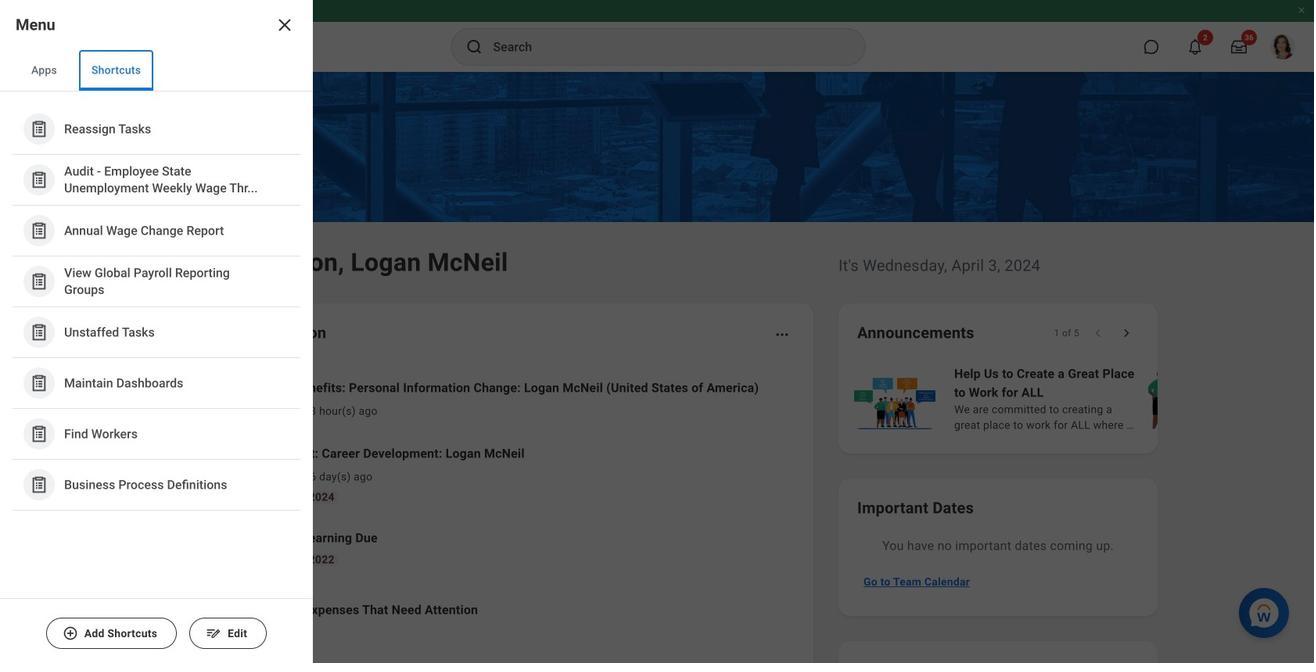 Task type: locate. For each thing, give the bounding box(es) containing it.
inbox large image
[[1232, 39, 1247, 55]]

2 clipboard image from the top
[[29, 170, 49, 190]]

main content
[[0, 72, 1315, 664]]

text edit image
[[206, 626, 222, 642]]

notifications large image
[[1188, 39, 1204, 55]]

2 clipboard image from the top
[[29, 323, 49, 342]]

list
[[0, 92, 313, 524], [851, 363, 1315, 435], [175, 366, 795, 642]]

search image
[[465, 38, 484, 56]]

1 vertical spatial inbox image
[[198, 462, 221, 486]]

3 clipboard image from the top
[[29, 221, 49, 241]]

dashboard expenses image
[[198, 599, 221, 622]]

clipboard image
[[29, 272, 49, 291], [29, 323, 49, 342], [29, 374, 49, 393], [29, 475, 49, 495]]

x image
[[275, 16, 294, 34]]

status
[[1055, 327, 1080, 340]]

banner
[[0, 0, 1315, 72]]

tab list
[[0, 50, 313, 92]]

inbox image
[[198, 387, 221, 411], [198, 462, 221, 486]]

clipboard image
[[29, 119, 49, 139], [29, 170, 49, 190], [29, 221, 49, 241], [29, 425, 49, 444]]

profile logan mcneil element
[[1261, 30, 1305, 64]]

0 vertical spatial inbox image
[[198, 387, 221, 411]]

plus circle image
[[62, 626, 78, 642]]

1 clipboard image from the top
[[29, 272, 49, 291]]



Task type: describe. For each thing, give the bounding box(es) containing it.
4 clipboard image from the top
[[29, 425, 49, 444]]

4 clipboard image from the top
[[29, 475, 49, 495]]

chevron left small image
[[1091, 326, 1107, 341]]

global navigation dialog
[[0, 0, 313, 664]]

1 inbox image from the top
[[198, 387, 221, 411]]

1 clipboard image from the top
[[29, 119, 49, 139]]

3 clipboard image from the top
[[29, 374, 49, 393]]

chevron right small image
[[1119, 326, 1135, 341]]

2 inbox image from the top
[[198, 462, 221, 486]]

close environment banner image
[[1297, 5, 1307, 15]]



Task type: vqa. For each thing, say whether or not it's contained in the screenshot.
3rd clipboard image from the bottom
yes



